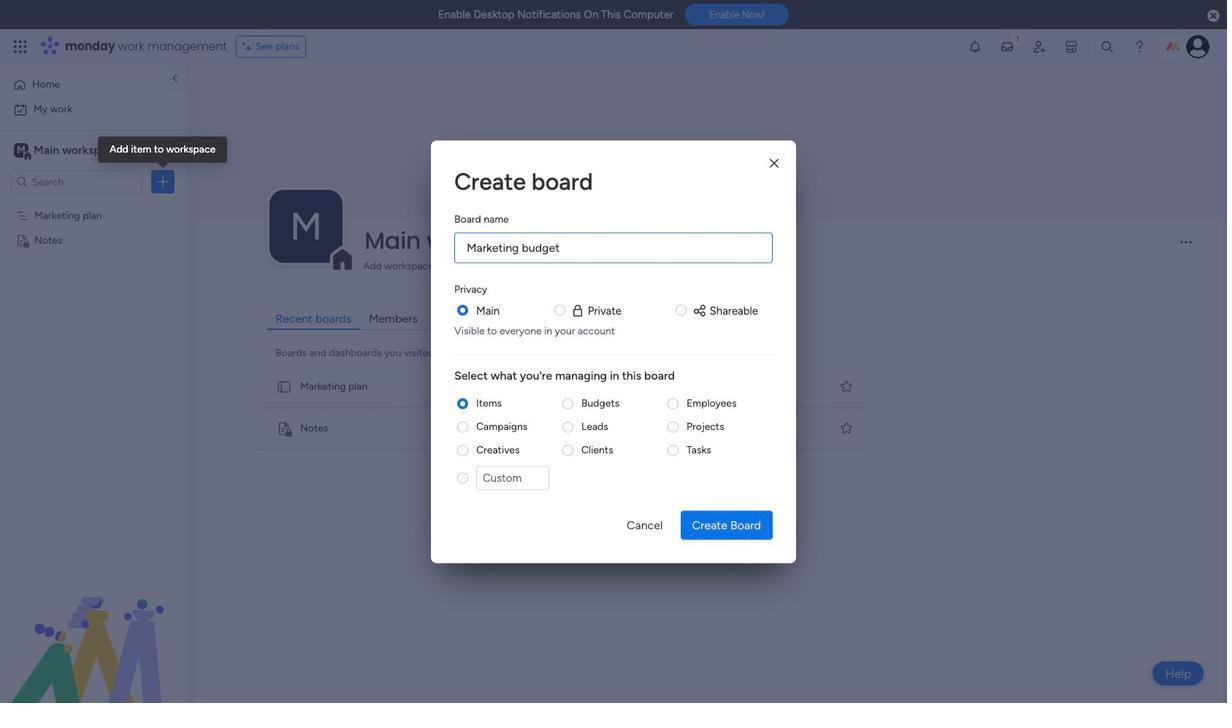 Task type: locate. For each thing, give the bounding box(es) containing it.
2 add to favorites image from the top
[[840, 421, 854, 436]]

1 vertical spatial add to favorites image
[[840, 421, 854, 436]]

close image
[[770, 158, 779, 169]]

heading
[[455, 164, 773, 199], [455, 211, 509, 227], [455, 281, 487, 297], [455, 367, 773, 385]]

2 heading from the top
[[455, 211, 509, 227]]

0 vertical spatial add to favorites image
[[840, 380, 854, 394]]

notifications image
[[968, 39, 983, 54]]

add to favorites image
[[840, 380, 854, 394], [840, 421, 854, 436]]

1 vertical spatial option
[[9, 98, 178, 121]]

None field
[[361, 226, 1168, 256]]

2 vertical spatial option
[[0, 202, 186, 205]]

option
[[9, 73, 156, 96], [9, 98, 178, 121], [0, 202, 186, 205]]

private board image
[[276, 421, 292, 437]]

Custom field
[[476, 467, 550, 490]]

invite members image
[[1033, 39, 1047, 54]]

workspace selection element
[[14, 142, 122, 161]]

0 vertical spatial option
[[9, 73, 156, 96]]

search everything image
[[1100, 39, 1115, 54]]

1 image
[[1011, 30, 1024, 46]]

kendall parks image
[[1187, 35, 1210, 58]]

help image
[[1133, 39, 1147, 54]]

add to favorites image for private board image
[[840, 421, 854, 436]]

quick search results list box
[[254, 367, 875, 450]]

1 add to favorites image from the top
[[840, 380, 854, 394]]

Search in workspace field
[[31, 174, 122, 190]]

list box
[[0, 200, 186, 450]]

update feed image
[[1000, 39, 1015, 54]]

add to favorites image for the public board "image"
[[840, 380, 854, 394]]

option group
[[455, 396, 773, 499]]



Task type: describe. For each thing, give the bounding box(es) containing it.
3 heading from the top
[[455, 281, 487, 297]]

lottie animation image
[[0, 556, 186, 704]]

workspace image
[[14, 142, 28, 159]]

1 heading from the top
[[455, 164, 773, 199]]

dapulse close image
[[1208, 9, 1220, 23]]

monday marketplace image
[[1065, 39, 1079, 54]]

lottie animation element
[[0, 556, 186, 704]]

private board image
[[15, 233, 29, 247]]

4 heading from the top
[[455, 367, 773, 385]]

public board image
[[276, 379, 292, 395]]

see plans image
[[242, 39, 256, 55]]

New Board Name field
[[455, 232, 773, 263]]

select product image
[[13, 39, 28, 54]]



Task type: vqa. For each thing, say whether or not it's contained in the screenshot.
Checklist IMAGE in the left of the page
no



